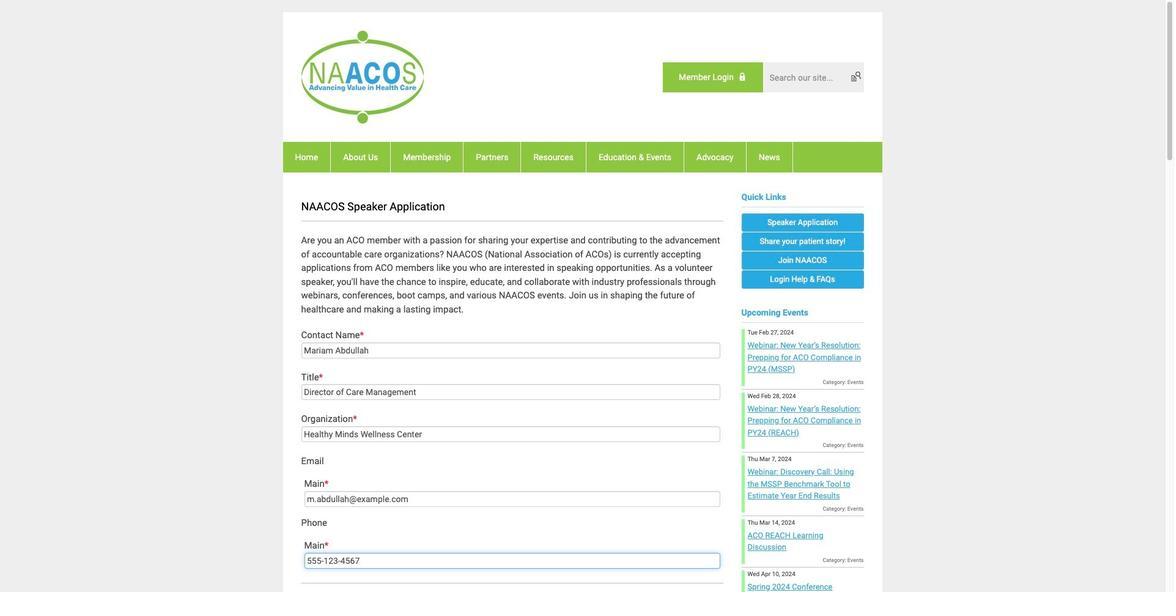Task type: describe. For each thing, give the bounding box(es) containing it.
Search our site... text field
[[764, 62, 864, 92]]



Task type: locate. For each thing, give the bounding box(es) containing it.
form
[[301, 234, 724, 569]]

None email field
[[304, 491, 721, 507]]

None text field
[[301, 342, 721, 358], [301, 384, 721, 400], [301, 426, 721, 442], [304, 553, 721, 569], [301, 342, 721, 358], [301, 384, 721, 400], [301, 426, 721, 442], [304, 553, 721, 569]]



